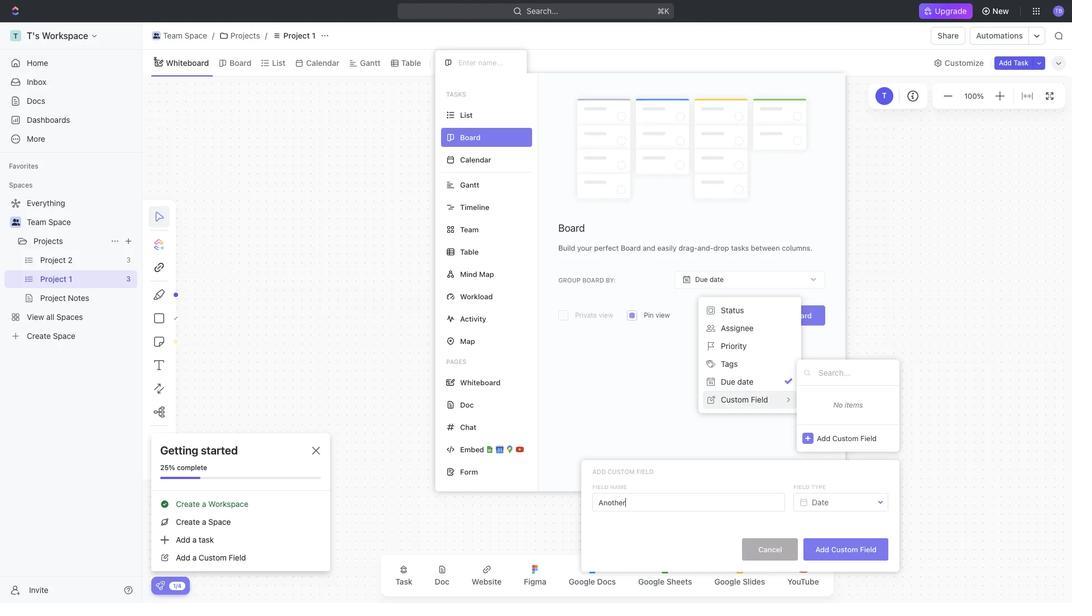 Task type: describe. For each thing, give the bounding box(es) containing it.
field down due date button
[[751, 395, 769, 404]]

dashboards link
[[4, 111, 137, 129]]

100% button
[[963, 89, 987, 103]]

tags button
[[703, 355, 797, 373]]

sheets
[[667, 577, 693, 587]]

create for create a workspace
[[176, 499, 200, 509]]

Enter name... text field
[[593, 493, 786, 512]]

add left task
[[176, 535, 190, 545]]

due for due date dropdown button
[[696, 276, 708, 284]]

activity
[[460, 314, 487, 323]]

google slides
[[715, 577, 766, 587]]

timeline
[[460, 203, 490, 211]]

0 vertical spatial doc
[[460, 400, 474, 409]]

field inside button
[[861, 545, 877, 554]]

website
[[472, 577, 502, 587]]

form
[[460, 467, 478, 476]]

priority button
[[703, 337, 797, 355]]

date
[[812, 498, 829, 507]]

2 / from the left
[[265, 31, 267, 40]]

1 horizontal spatial map
[[479, 270, 494, 279]]

⌘k
[[658, 6, 670, 16]]

field left the name
[[593, 484, 609, 491]]

1 horizontal spatial team space link
[[149, 29, 210, 42]]

started
[[201, 444, 238, 457]]

0 vertical spatial space
[[185, 31, 207, 40]]

tags
[[721, 359, 738, 369]]

automations
[[977, 31, 1024, 40]]

date button
[[794, 493, 888, 512]]

1 horizontal spatial projects link
[[217, 29, 263, 42]]

google for google slides
[[715, 577, 741, 587]]

field up enter name... text field
[[637, 468, 654, 475]]

custom field
[[721, 395, 769, 404]]

figma
[[524, 577, 547, 587]]

due date for due date dropdown button
[[696, 276, 724, 284]]

1 horizontal spatial projects
[[231, 31, 260, 40]]

custom inside button
[[832, 545, 859, 554]]

custom field button
[[703, 391, 797, 409]]

mind map
[[460, 270, 494, 279]]

new button
[[978, 2, 1016, 20]]

doc inside button
[[435, 577, 450, 587]]

user group image inside sidebar navigation
[[11, 219, 20, 226]]

space inside sidebar navigation
[[48, 217, 71, 227]]

google docs
[[569, 577, 616, 587]]

0 vertical spatial team space
[[163, 31, 207, 40]]

create for create a space
[[176, 517, 200, 527]]

priority
[[721, 341, 747, 351]]

by:
[[606, 276, 616, 284]]

invite
[[29, 585, 48, 595]]

getting
[[160, 444, 198, 457]]

1 vertical spatial add custom field
[[593, 468, 654, 475]]

team inside sidebar navigation
[[27, 217, 46, 227]]

1 vertical spatial projects link
[[34, 232, 106, 250]]

Enter name... field
[[458, 58, 518, 68]]

workspace
[[208, 499, 249, 509]]

add up the field name
[[593, 468, 606, 475]]

doc button
[[426, 559, 459, 593]]

1 horizontal spatial board
[[559, 222, 585, 234]]

youtube
[[788, 577, 820, 587]]

figma button
[[515, 559, 556, 593]]

whiteboard link
[[164, 55, 209, 71]]

docs link
[[4, 92, 137, 110]]

board
[[583, 276, 604, 284]]

due date button
[[703, 373, 797, 391]]

field down create a space
[[229, 553, 246, 563]]

project
[[284, 31, 310, 40]]

table link
[[399, 55, 421, 71]]

gantt link
[[358, 55, 381, 71]]

create a space
[[176, 517, 231, 527]]

0 vertical spatial board
[[230, 58, 252, 67]]

a for task
[[193, 535, 197, 545]]

customize button
[[931, 55, 988, 71]]

add task
[[1000, 58, 1029, 67]]

Search... text field
[[819, 364, 895, 381]]

0 vertical spatial whiteboard
[[166, 58, 209, 67]]

custom down no items
[[833, 434, 859, 443]]

favorites
[[9, 162, 38, 170]]

calendar inside calendar link
[[306, 58, 340, 67]]

sidebar navigation
[[0, 22, 142, 603]]

inbox link
[[4, 73, 137, 91]]

home
[[27, 58, 48, 68]]

a for custom
[[193, 553, 197, 563]]

team space inside sidebar navigation
[[27, 217, 71, 227]]

1 vertical spatial list
[[460, 110, 473, 119]]

google for google sheets
[[639, 577, 665, 587]]

google docs button
[[560, 559, 625, 593]]

add custom field button
[[797, 425, 900, 452]]

group
[[559, 276, 581, 284]]

name
[[610, 484, 627, 491]]

assignee
[[721, 323, 754, 333]]

project 1 link
[[270, 29, 318, 42]]

share button
[[931, 27, 966, 45]]

1 vertical spatial whiteboard
[[460, 378, 501, 387]]

1
[[312, 31, 316, 40]]

embed
[[460, 445, 484, 454]]

field name
[[593, 484, 627, 491]]

mind
[[460, 270, 477, 279]]

status button
[[703, 302, 797, 320]]

upgrade link
[[920, 3, 973, 19]]

add down automations button
[[1000, 58, 1012, 67]]

create a workspace
[[176, 499, 249, 509]]

projects inside sidebar navigation
[[34, 236, 63, 246]]

0 horizontal spatial gantt
[[360, 58, 381, 67]]

add custom field inside dropdown button
[[817, 434, 877, 443]]

status
[[721, 306, 744, 315]]

date for due date dropdown button
[[710, 276, 724, 284]]

google sheets button
[[630, 559, 701, 593]]

close image
[[312, 447, 320, 455]]

customize
[[945, 58, 985, 67]]

share
[[938, 31, 960, 40]]

1 / from the left
[[212, 31, 215, 40]]

chat
[[460, 423, 477, 432]]

add up youtube button at the right bottom
[[816, 545, 830, 554]]



Task type: vqa. For each thing, say whether or not it's contained in the screenshot.
Mind
yes



Task type: locate. For each thing, give the bounding box(es) containing it.
0 vertical spatial map
[[479, 270, 494, 279]]

whiteboard left board link
[[166, 58, 209, 67]]

add custom field down date dropdown button
[[816, 545, 877, 554]]

team down 'spaces'
[[27, 217, 46, 227]]

google left the sheets
[[639, 577, 665, 587]]

google
[[569, 577, 595, 587], [639, 577, 665, 587], [715, 577, 741, 587]]

2 horizontal spatial space
[[208, 517, 231, 527]]

dashboards
[[27, 115, 70, 125]]

date up status
[[710, 276, 724, 284]]

calendar link
[[304, 55, 340, 71]]

assignee button
[[703, 320, 797, 337]]

board link
[[227, 55, 252, 71]]

doc right task button
[[435, 577, 450, 587]]

custom
[[721, 395, 749, 404], [833, 434, 859, 443], [608, 468, 635, 475], [832, 545, 859, 554], [199, 553, 227, 563]]

doc up chat
[[460, 400, 474, 409]]

1 vertical spatial task
[[396, 577, 413, 587]]

1 horizontal spatial date
[[738, 377, 754, 387]]

t
[[883, 91, 887, 100]]

1 horizontal spatial table
[[460, 247, 479, 256]]

add inside dropdown button
[[817, 434, 831, 443]]

new
[[993, 6, 1010, 16]]

custom down due date button
[[721, 395, 749, 404]]

add a task
[[176, 535, 214, 545]]

0 horizontal spatial team space link
[[27, 213, 135, 231]]

list
[[272, 58, 286, 67], [460, 110, 473, 119]]

slides
[[743, 577, 766, 587]]

0 horizontal spatial google
[[569, 577, 595, 587]]

1 horizontal spatial /
[[265, 31, 267, 40]]

field down items
[[861, 434, 877, 443]]

projects
[[231, 31, 260, 40], [34, 236, 63, 246]]

1 vertical spatial space
[[48, 217, 71, 227]]

due date inside button
[[721, 377, 754, 387]]

2 google from the left
[[639, 577, 665, 587]]

no
[[834, 401, 843, 410]]

1 vertical spatial team space
[[27, 217, 71, 227]]

tree containing team space
[[4, 194, 137, 345]]

1 vertical spatial date
[[738, 377, 754, 387]]

a left task
[[193, 535, 197, 545]]

0 vertical spatial add custom field
[[817, 434, 877, 443]]

1/4
[[173, 582, 182, 589]]

due date inside dropdown button
[[696, 276, 724, 284]]

25%
[[160, 464, 175, 472]]

0 horizontal spatial due
[[696, 276, 708, 284]]

1 vertical spatial gantt
[[460, 180, 480, 189]]

date up custom field
[[738, 377, 754, 387]]

field down date dropdown button
[[861, 545, 877, 554]]

task
[[199, 535, 214, 545]]

docs inside 'google docs' button
[[597, 577, 616, 587]]

favorites button
[[4, 160, 43, 173]]

website button
[[463, 559, 511, 593]]

cancel button
[[743, 539, 799, 561]]

0 horizontal spatial team space
[[27, 217, 71, 227]]

add custom field up the name
[[593, 468, 654, 475]]

items
[[845, 401, 864, 410]]

0 vertical spatial create
[[176, 499, 200, 509]]

onboarding checklist button element
[[156, 582, 165, 591]]

0 vertical spatial due date
[[696, 276, 724, 284]]

complete
[[177, 464, 207, 472]]

2 horizontal spatial team
[[460, 225, 479, 234]]

2 vertical spatial board
[[790, 311, 812, 320]]

team space up whiteboard link
[[163, 31, 207, 40]]

0 horizontal spatial projects link
[[34, 232, 106, 250]]

user group image
[[153, 33, 160, 39], [11, 219, 20, 226]]

google sheets
[[639, 577, 693, 587]]

due inside dropdown button
[[696, 276, 708, 284]]

custom up the name
[[608, 468, 635, 475]]

add down add a task
[[176, 553, 190, 563]]

0 horizontal spatial task
[[396, 577, 413, 587]]

1 horizontal spatial calendar
[[460, 155, 492, 164]]

2 horizontal spatial board
[[790, 311, 812, 320]]

2 vertical spatial add custom field
[[816, 545, 877, 554]]

1 horizontal spatial list
[[460, 110, 473, 119]]

view
[[450, 58, 468, 67]]

0 horizontal spatial board
[[230, 58, 252, 67]]

due
[[696, 276, 708, 284], [721, 377, 736, 387]]

0 vertical spatial calendar
[[306, 58, 340, 67]]

1 horizontal spatial team space
[[163, 31, 207, 40]]

inbox
[[27, 77, 46, 87]]

custom down task
[[199, 553, 227, 563]]

google for google docs
[[569, 577, 595, 587]]

1 vertical spatial team space link
[[27, 213, 135, 231]]

cancel
[[759, 545, 783, 554]]

board
[[230, 58, 252, 67], [559, 222, 585, 234], [790, 311, 812, 320]]

0 vertical spatial list
[[272, 58, 286, 67]]

table up mind
[[460, 247, 479, 256]]

date for due date button
[[738, 377, 754, 387]]

1 horizontal spatial doc
[[460, 400, 474, 409]]

date
[[710, 276, 724, 284], [738, 377, 754, 387]]

1 vertical spatial due date
[[721, 377, 754, 387]]

a up create a space
[[202, 499, 206, 509]]

task button
[[387, 559, 422, 593]]

1 horizontal spatial whiteboard
[[460, 378, 501, 387]]

1 vertical spatial table
[[460, 247, 479, 256]]

google slides button
[[706, 559, 775, 593]]

tree inside sidebar navigation
[[4, 194, 137, 345]]

2 create from the top
[[176, 517, 200, 527]]

0 vertical spatial projects link
[[217, 29, 263, 42]]

team down timeline
[[460, 225, 479, 234]]

google right figma
[[569, 577, 595, 587]]

1 vertical spatial map
[[460, 337, 475, 346]]

1 vertical spatial docs
[[597, 577, 616, 587]]

0 vertical spatial gantt
[[360, 58, 381, 67]]

youtube button
[[779, 559, 828, 593]]

google left slides
[[715, 577, 741, 587]]

upgrade
[[935, 6, 967, 16]]

1 horizontal spatial space
[[185, 31, 207, 40]]

add custom field button
[[804, 539, 889, 561]]

0 horizontal spatial space
[[48, 217, 71, 227]]

view button
[[435, 50, 472, 76]]

0 vertical spatial table
[[401, 58, 421, 67]]

task down automations button
[[1014, 58, 1029, 67]]

date inside button
[[738, 377, 754, 387]]

list down view
[[460, 110, 473, 119]]

task left doc button
[[396, 577, 413, 587]]

docs inside docs link
[[27, 96, 45, 106]]

field
[[751, 395, 769, 404], [861, 434, 877, 443], [637, 468, 654, 475], [593, 484, 609, 491], [794, 484, 810, 491], [861, 545, 877, 554], [229, 553, 246, 563]]

create up add a task
[[176, 517, 200, 527]]

projects link
[[217, 29, 263, 42], [34, 232, 106, 250]]

space
[[185, 31, 207, 40], [48, 217, 71, 227], [208, 517, 231, 527]]

no items
[[834, 401, 864, 410]]

custom down date dropdown button
[[832, 545, 859, 554]]

table right gantt link
[[401, 58, 421, 67]]

0 vertical spatial user group image
[[153, 33, 160, 39]]

0 horizontal spatial whiteboard
[[166, 58, 209, 67]]

onboarding checklist button image
[[156, 582, 165, 591]]

2 vertical spatial space
[[208, 517, 231, 527]]

whiteboard up chat
[[460, 378, 501, 387]]

1 horizontal spatial user group image
[[153, 33, 160, 39]]

1 google from the left
[[569, 577, 595, 587]]

calendar down 1 on the top of page
[[306, 58, 340, 67]]

0 horizontal spatial docs
[[27, 96, 45, 106]]

due date button
[[675, 271, 826, 289]]

due date up status
[[696, 276, 724, 284]]

1 vertical spatial calendar
[[460, 155, 492, 164]]

add a custom field
[[176, 553, 246, 563]]

0 horizontal spatial list
[[272, 58, 286, 67]]

1 horizontal spatial docs
[[597, 577, 616, 587]]

list inside list link
[[272, 58, 286, 67]]

view button
[[435, 55, 472, 71]]

1 vertical spatial doc
[[435, 577, 450, 587]]

group board by:
[[559, 276, 616, 284]]

0 vertical spatial projects
[[231, 31, 260, 40]]

a up task
[[202, 517, 206, 527]]

0 vertical spatial team space link
[[149, 29, 210, 42]]

due for due date button
[[721, 377, 736, 387]]

0 horizontal spatial map
[[460, 337, 475, 346]]

spaces
[[9, 181, 33, 189]]

docs
[[27, 96, 45, 106], [597, 577, 616, 587]]

1 horizontal spatial due
[[721, 377, 736, 387]]

a for space
[[202, 517, 206, 527]]

gantt up timeline
[[460, 180, 480, 189]]

create up create a space
[[176, 499, 200, 509]]

1 create from the top
[[176, 499, 200, 509]]

map right mind
[[479, 270, 494, 279]]

calendar up timeline
[[460, 155, 492, 164]]

1 vertical spatial create
[[176, 517, 200, 527]]

automations button
[[971, 27, 1029, 44]]

1 horizontal spatial google
[[639, 577, 665, 587]]

map
[[479, 270, 494, 279], [460, 337, 475, 346]]

calendar
[[306, 58, 340, 67], [460, 155, 492, 164]]

0 horizontal spatial user group image
[[11, 219, 20, 226]]

add task button
[[995, 56, 1034, 70]]

task
[[1014, 58, 1029, 67], [396, 577, 413, 587]]

team up whiteboard link
[[163, 31, 183, 40]]

0 horizontal spatial table
[[401, 58, 421, 67]]

gantt left table link in the top left of the page
[[360, 58, 381, 67]]

map down activity
[[460, 337, 475, 346]]

list link
[[270, 55, 286, 71]]

0 vertical spatial docs
[[27, 96, 45, 106]]

project 1
[[284, 31, 316, 40]]

3 google from the left
[[715, 577, 741, 587]]

due date for due date button
[[721, 377, 754, 387]]

field type
[[794, 484, 826, 491]]

1 vertical spatial user group image
[[11, 219, 20, 226]]

/
[[212, 31, 215, 40], [265, 31, 267, 40]]

tree
[[4, 194, 137, 345]]

1 vertical spatial projects
[[34, 236, 63, 246]]

0 horizontal spatial /
[[212, 31, 215, 40]]

2 horizontal spatial google
[[715, 577, 741, 587]]

0 horizontal spatial doc
[[435, 577, 450, 587]]

add custom field inside button
[[816, 545, 877, 554]]

1 horizontal spatial team
[[163, 31, 183, 40]]

100%
[[965, 91, 984, 100]]

due inside button
[[721, 377, 736, 387]]

task inside add task button
[[1014, 58, 1029, 67]]

1 horizontal spatial task
[[1014, 58, 1029, 67]]

add custom field down no items
[[817, 434, 877, 443]]

type
[[812, 484, 826, 491]]

0 horizontal spatial calendar
[[306, 58, 340, 67]]

0 horizontal spatial projects
[[34, 236, 63, 246]]

0 vertical spatial date
[[710, 276, 724, 284]]

add up type
[[817, 434, 831, 443]]

a down add a task
[[193, 553, 197, 563]]

doc
[[460, 400, 474, 409], [435, 577, 450, 587]]

workload
[[460, 292, 493, 301]]

a for workspace
[[202, 499, 206, 509]]

1 vertical spatial due
[[721, 377, 736, 387]]

list down 'project 1' link
[[272, 58, 286, 67]]

0 horizontal spatial date
[[710, 276, 724, 284]]

0 horizontal spatial team
[[27, 217, 46, 227]]

0 vertical spatial due
[[696, 276, 708, 284]]

field left type
[[794, 484, 810, 491]]

date inside dropdown button
[[710, 276, 724, 284]]

team space down 'spaces'
[[27, 217, 71, 227]]

1 vertical spatial board
[[559, 222, 585, 234]]

due date up custom field
[[721, 377, 754, 387]]

task inside task button
[[396, 577, 413, 587]]

home link
[[4, 54, 137, 72]]

1 horizontal spatial gantt
[[460, 180, 480, 189]]

0 vertical spatial task
[[1014, 58, 1029, 67]]

add
[[1000, 58, 1012, 67], [817, 434, 831, 443], [593, 468, 606, 475], [176, 535, 190, 545], [816, 545, 830, 554], [176, 553, 190, 563]]



